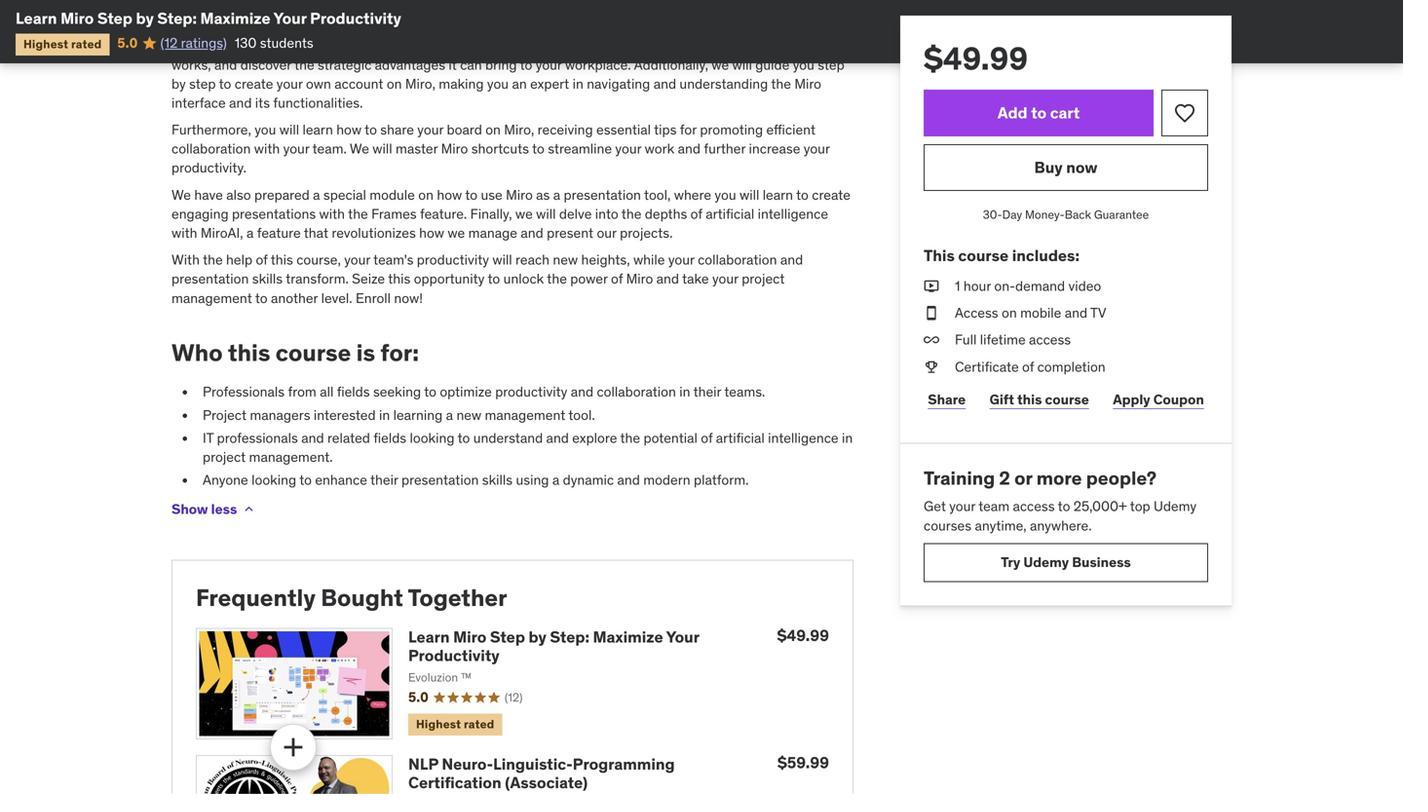 Task type: vqa. For each thing, say whether or not it's contained in the screenshot.
Reading Json Data from Local File
no



Task type: locate. For each thing, give the bounding box(es) containing it.
project right take
[[742, 270, 785, 288]]

0 horizontal spatial create
[[235, 75, 273, 92]]

collaboration down furthermore,
[[172, 140, 251, 158]]

maximize for learn miro step by step: maximize your productivity
[[200, 8, 271, 28]]

step
[[818, 56, 845, 73], [189, 75, 216, 92]]

0 horizontal spatial understand
[[473, 429, 543, 447]]

is,
[[607, 37, 621, 54]]

business
[[1072, 553, 1131, 571]]

enroll
[[356, 289, 391, 307]]

your down the essential
[[615, 140, 641, 158]]

of right potential
[[701, 429, 713, 447]]

and
[[214, 56, 237, 73], [654, 75, 676, 92], [229, 94, 252, 112], [678, 140, 701, 158], [521, 224, 543, 242], [780, 251, 803, 269], [656, 270, 679, 288], [1065, 304, 1088, 322], [571, 383, 594, 401], [301, 429, 324, 447], [546, 429, 569, 447], [617, 471, 640, 489]]

streamline
[[548, 140, 612, 158]]

by inside in this course, you will go through an in-depth introduction to what miro is, understand how this powerful tool works, and discover the strategic advantages it can bring to your workplace. additionally, we will guide you step by step to create your own account on miro, making you an expert in navigating and understanding the miro interface and its functionalities. furthermore, you will learn how to share your board on miro, receiving essential tips for promoting efficient collaboration with your team. we will master miro shortcuts to streamline your work and further increase your productivity. we have also prepared a special module on how to use miro as a presentation tool, where you will learn to create engaging presentations with the frames feature. finally, we will delve into the depths of artificial intelligence with miroai, a feature that revolutionizes how we manage and present our projects. with the help of this course, your team's productivity will reach new heights, while your collaboration and presentation skills transform. seize this opportunity to unlock the power of miro and take your project management to another level. enroll now!
[[172, 75, 186, 92]]

1 vertical spatial understand
[[473, 429, 543, 447]]

xsmall image left full
[[924, 331, 939, 350]]

presentation down learning
[[402, 471, 479, 489]]

0 horizontal spatial collaboration
[[172, 140, 251, 158]]

1 vertical spatial access
[[1013, 498, 1055, 515]]

(12
[[160, 34, 178, 52]]

course up hour
[[958, 245, 1009, 265]]

udemy right try
[[1024, 553, 1069, 571]]

1 horizontal spatial we
[[350, 140, 369, 158]]

xsmall image
[[924, 304, 939, 323], [241, 502, 257, 517]]

1 vertical spatial collaboration
[[698, 251, 777, 269]]

managers
[[250, 406, 310, 424]]

on up feature.
[[418, 186, 434, 204]]

0 vertical spatial understand
[[624, 37, 693, 54]]

learn inside learn miro step by step: maximize your productivity evoluzion ™
[[408, 627, 450, 647]]

with down engaging
[[172, 224, 197, 242]]

rated up neuro-
[[464, 717, 494, 732]]

xsmall image right less at left
[[241, 502, 257, 517]]

buy now
[[1034, 157, 1098, 177]]

step down tool
[[818, 56, 845, 73]]

the right explore
[[620, 429, 640, 447]]

1 horizontal spatial their
[[693, 383, 721, 401]]

how down feature.
[[419, 224, 444, 242]]

how up feature.
[[437, 186, 462, 204]]

frames
[[371, 205, 417, 223]]

1 vertical spatial xsmall image
[[924, 331, 939, 350]]

2 vertical spatial xsmall image
[[924, 357, 939, 377]]

will down share
[[373, 140, 392, 158]]

now
[[1066, 157, 1098, 177]]

a right miroai,
[[247, 224, 254, 242]]

1 horizontal spatial $49.99
[[924, 39, 1028, 78]]

1 horizontal spatial step:
[[550, 627, 590, 647]]

0 vertical spatial looking
[[410, 429, 455, 447]]

of down full lifetime access
[[1022, 358, 1034, 375]]

0 vertical spatial new
[[553, 251, 578, 269]]

0 vertical spatial management
[[172, 289, 252, 307]]

xsmall image for 1
[[924, 277, 939, 296]]

with down its
[[254, 140, 280, 158]]

depths
[[645, 205, 687, 223]]

by inside learn miro step by step: maximize your productivity evoluzion ™
[[529, 627, 547, 647]]

your down efficient
[[804, 140, 830, 158]]

step
[[97, 8, 132, 28], [490, 627, 525, 647]]

1 vertical spatial your
[[666, 627, 699, 647]]

nlp neuro-linguistic-programming certification (associate)
[[408, 754, 675, 793]]

as
[[536, 186, 550, 204]]

management inside in this course, you will go through an in-depth introduction to what miro is, understand how this powerful tool works, and discover the strategic advantages it can bring to your workplace. additionally, we will guide you step by step to create your own account on miro, making you an expert in navigating and understanding the miro interface and its functionalities. furthermore, you will learn how to share your board on miro, receiving essential tips for promoting efficient collaboration with your team. we will master miro shortcuts to streamline your work and further increase your productivity. we have also prepared a special module on how to use miro as a presentation tool, where you will learn to create engaging presentations with the frames feature. finally, we will delve into the depths of artificial intelligence with miroai, a feature that revolutionizes how we manage and present our projects. with the help of this course, your team's productivity will reach new heights, while your collaboration and presentation skills transform. seize this opportunity to unlock the power of miro and take your project management to another level. enroll now!
[[172, 289, 252, 307]]

apply coupon button
[[1109, 380, 1208, 419]]

collaboration up potential
[[597, 383, 676, 401]]

teams.
[[724, 383, 765, 401]]

of right help
[[256, 251, 268, 269]]

1 vertical spatial xsmall image
[[241, 502, 257, 517]]

1 horizontal spatial udemy
[[1154, 498, 1197, 515]]

0 vertical spatial maximize
[[200, 8, 271, 28]]

0 horizontal spatial their
[[370, 471, 398, 489]]

0 vertical spatial course,
[[212, 37, 256, 54]]

0 vertical spatial create
[[235, 75, 273, 92]]

0 horizontal spatial skills
[[252, 270, 283, 288]]

potential
[[644, 429, 698, 447]]

1 vertical spatial udemy
[[1024, 553, 1069, 571]]

your right take
[[712, 270, 738, 288]]

2 horizontal spatial we
[[712, 56, 729, 73]]

collaboration up take
[[698, 251, 777, 269]]

1 vertical spatial with
[[319, 205, 345, 223]]

productivity up opportunity
[[417, 251, 489, 269]]

0 horizontal spatial productivity
[[417, 251, 489, 269]]

1 vertical spatial learn
[[763, 186, 793, 204]]

gift
[[990, 391, 1014, 408]]

presentation up 'into'
[[564, 186, 641, 204]]

1 horizontal spatial productivity
[[408, 646, 500, 666]]

to up 'anywhere.'
[[1058, 498, 1070, 515]]

0 horizontal spatial project
[[203, 448, 246, 466]]

0 vertical spatial skills
[[252, 270, 283, 288]]

skills up another
[[252, 270, 283, 288]]

1 vertical spatial project
[[203, 448, 246, 466]]

we down feature.
[[448, 224, 465, 242]]

apply coupon
[[1113, 391, 1204, 408]]

skills inside professionals from all fields seeking to optimize productivity and collaboration in their teams. project managers interested in learning a new management tool. it professionals and related fields looking to understand and explore the potential of artificial intelligence in project management. anyone looking to enhance their presentation skills using a dynamic and modern platform.
[[482, 471, 513, 489]]

your for learn miro step by step: maximize your productivity
[[273, 8, 307, 28]]

0 horizontal spatial new
[[456, 406, 482, 424]]

will
[[284, 37, 304, 54], [732, 56, 752, 73], [279, 121, 299, 138], [373, 140, 392, 158], [740, 186, 759, 204], [536, 205, 556, 223], [492, 251, 512, 269]]

training 2 or more people? get your team access to 25,000+ top udemy courses anytime, anywhere.
[[924, 466, 1197, 534]]

powerful
[[751, 37, 804, 54]]

the down special
[[348, 205, 368, 223]]

to down increase
[[796, 186, 809, 204]]

learn miro step by step: maximize your productivity evoluzion ™
[[408, 627, 699, 685]]

neuro-
[[442, 754, 493, 774]]

on up shortcuts
[[485, 121, 501, 138]]

0 horizontal spatial looking
[[252, 471, 296, 489]]

1 horizontal spatial maximize
[[593, 627, 663, 647]]

of down where
[[691, 205, 702, 223]]

the down go
[[294, 56, 314, 73]]

0 vertical spatial by
[[136, 8, 154, 28]]

tool
[[807, 37, 830, 54]]

skills left using on the left bottom of page
[[482, 471, 513, 489]]

0 vertical spatial step
[[818, 56, 845, 73]]

buy
[[1034, 157, 1063, 177]]

0 horizontal spatial step
[[97, 8, 132, 28]]

learn
[[303, 121, 333, 138], [763, 186, 793, 204]]

course up from
[[276, 338, 351, 367]]

to left another
[[255, 289, 268, 307]]

project up the anyone
[[203, 448, 246, 466]]

productivity for learn miro step by step: maximize your productivity
[[310, 8, 401, 28]]

guide
[[755, 56, 790, 73]]

fields down learning
[[373, 429, 406, 447]]

1 horizontal spatial 5.0
[[408, 689, 429, 706]]

board
[[447, 121, 482, 138]]

0 vertical spatial project
[[742, 270, 785, 288]]

1 vertical spatial productivity
[[408, 646, 500, 666]]

show less button
[[172, 490, 257, 529]]

1 horizontal spatial looking
[[410, 429, 455, 447]]

an left in-
[[377, 37, 392, 54]]

management down with
[[172, 289, 252, 307]]

skills
[[252, 270, 283, 288], [482, 471, 513, 489]]

1 vertical spatial miro,
[[504, 121, 534, 138]]

frequently
[[196, 583, 316, 613]]

1 horizontal spatial presentation
[[402, 471, 479, 489]]

1 horizontal spatial fields
[[373, 429, 406, 447]]

step up interface at the top
[[189, 75, 216, 92]]

1 vertical spatial step
[[490, 627, 525, 647]]

related
[[327, 429, 370, 447]]

xsmall image for full
[[924, 331, 939, 350]]

course, down learn miro step by step: maximize your productivity
[[212, 37, 256, 54]]

making
[[439, 75, 484, 92]]

0 horizontal spatial your
[[273, 8, 307, 28]]

1 vertical spatial learn
[[408, 627, 450, 647]]

modern
[[643, 471, 691, 489]]

1 vertical spatial we
[[172, 186, 191, 204]]

productivity up through
[[310, 8, 401, 28]]

strategic
[[318, 56, 372, 73]]

management left tool.
[[485, 406, 565, 424]]

what
[[544, 37, 574, 54]]

while
[[633, 251, 665, 269]]

another
[[271, 289, 318, 307]]

0 horizontal spatial maximize
[[200, 8, 271, 28]]

course for gift this course
[[1045, 391, 1089, 408]]

1 vertical spatial step
[[189, 75, 216, 92]]

will down further
[[740, 186, 759, 204]]

access on mobile and tv
[[955, 304, 1107, 322]]

their right 'enhance'
[[370, 471, 398, 489]]

1 horizontal spatial xsmall image
[[924, 304, 939, 323]]

2 vertical spatial course
[[1045, 391, 1089, 408]]

productivity right optimize
[[495, 383, 568, 401]]

3 xsmall image from the top
[[924, 357, 939, 377]]

tool.
[[569, 406, 595, 424]]

your inside learn miro step by step: maximize your productivity evoluzion ™
[[666, 627, 699, 647]]

productivity up '™'
[[408, 646, 500, 666]]

miro
[[60, 8, 94, 28], [577, 37, 604, 54], [795, 75, 822, 92], [441, 140, 468, 158], [506, 186, 533, 204], [626, 270, 653, 288], [453, 627, 487, 647]]

create up its
[[235, 75, 273, 92]]

anyone
[[203, 471, 248, 489]]

0 vertical spatial highest
[[23, 36, 68, 52]]

of down heights,
[[611, 270, 623, 288]]

0 horizontal spatial presentation
[[172, 270, 249, 288]]

your up courses at bottom
[[949, 498, 976, 515]]

this right in on the left
[[186, 37, 208, 54]]

learning
[[393, 406, 443, 424]]

certification
[[408, 773, 502, 793]]

1 vertical spatial management
[[485, 406, 565, 424]]

intelligence inside in this course, you will go through an in-depth introduction to what miro is, understand how this powerful tool works, and discover the strategic advantages it can bring to your workplace. additionally, we will guide you step by step to create your own account on miro, making you an expert in navigating and understanding the miro interface and its functionalities. furthermore, you will learn how to share your board on miro, receiving essential tips for promoting efficient collaboration with your team. we will master miro shortcuts to streamline your work and further increase your productivity. we have also prepared a special module on how to use miro as a presentation tool, where you will learn to create engaging presentations with the frames feature. finally, we will delve into the depths of artificial intelligence with miroai, a feature that revolutionizes how we manage and present our projects. with the help of this course, your team's productivity will reach new heights, while your collaboration and presentation skills transform. seize this opportunity to unlock the power of miro and take your project management to another level. enroll now!
[[758, 205, 828, 223]]

0 horizontal spatial productivity
[[310, 8, 401, 28]]

130
[[235, 34, 257, 52]]

learn up team.
[[303, 121, 333, 138]]

0 vertical spatial intelligence
[[758, 205, 828, 223]]

we up engaging
[[172, 186, 191, 204]]

learn for learn miro step by step: maximize your productivity
[[16, 8, 57, 28]]

1 vertical spatial artificial
[[716, 429, 765, 447]]

0 horizontal spatial miro,
[[405, 75, 436, 92]]

1 horizontal spatial an
[[512, 75, 527, 92]]

we
[[350, 140, 369, 158], [172, 186, 191, 204]]

1 xsmall image from the top
[[924, 277, 939, 296]]

1 horizontal spatial management
[[485, 406, 565, 424]]

to left use
[[465, 186, 478, 204]]

1 vertical spatial 5.0
[[408, 689, 429, 706]]

highest rated
[[23, 36, 102, 52], [416, 717, 494, 732]]

frequently bought together
[[196, 583, 507, 613]]

in
[[573, 75, 584, 92], [679, 383, 690, 401], [379, 406, 390, 424], [842, 429, 853, 447]]

add
[[998, 103, 1028, 123]]

step: inside learn miro step by step: maximize your productivity evoluzion ™
[[550, 627, 590, 647]]

0 vertical spatial miro,
[[405, 75, 436, 92]]

looking down learning
[[410, 429, 455, 447]]

0 vertical spatial productivity
[[310, 8, 401, 28]]

presentation inside professionals from all fields seeking to optimize productivity and collaboration in their teams. project managers interested in learning a new management tool. it professionals and related fields looking to understand and explore the potential of artificial intelligence in project management. anyone looking to enhance their presentation skills using a dynamic and modern platform.
[[402, 471, 479, 489]]

xsmall image
[[924, 277, 939, 296], [924, 331, 939, 350], [924, 357, 939, 377]]

maximize inside learn miro step by step: maximize your productivity evoluzion ™
[[593, 627, 663, 647]]

additionally,
[[634, 56, 708, 73]]

highest
[[23, 36, 68, 52], [416, 717, 461, 732]]

new down optimize
[[456, 406, 482, 424]]

1 horizontal spatial new
[[553, 251, 578, 269]]

power
[[570, 270, 608, 288]]

new down present
[[553, 251, 578, 269]]

understand up using on the left bottom of page
[[473, 429, 543, 447]]

team.
[[312, 140, 347, 158]]

we right team.
[[350, 140, 369, 158]]

5.0 for (12)
[[408, 689, 429, 706]]

will down manage
[[492, 251, 512, 269]]

an down the bring
[[512, 75, 527, 92]]

artificial up the platform.
[[716, 429, 765, 447]]

to
[[528, 37, 541, 54], [520, 56, 532, 73], [219, 75, 231, 92], [1031, 103, 1047, 123], [365, 121, 377, 138], [532, 140, 545, 158], [465, 186, 478, 204], [796, 186, 809, 204], [488, 270, 500, 288], [255, 289, 268, 307], [424, 383, 437, 401], [458, 429, 470, 447], [299, 471, 312, 489], [1058, 498, 1070, 515]]

create down efficient
[[812, 186, 851, 204]]

project inside professionals from all fields seeking to optimize productivity and collaboration in their teams. project managers interested in learning a new management tool. it professionals and related fields looking to understand and explore the potential of artificial intelligence in project management. anyone looking to enhance their presentation skills using a dynamic and modern platform.
[[203, 448, 246, 466]]

productivity inside learn miro step by step: maximize your productivity evoluzion ™
[[408, 646, 500, 666]]

present
[[547, 224, 594, 242]]

courses
[[924, 517, 972, 534]]

1 horizontal spatial understand
[[624, 37, 693, 54]]

gift this course
[[990, 391, 1089, 408]]

0 horizontal spatial learn
[[303, 121, 333, 138]]

we right finally,
[[515, 205, 533, 223]]

the inside professionals from all fields seeking to optimize productivity and collaboration in their teams. project managers interested in learning a new management tool. it professionals and related fields looking to understand and explore the potential of artificial intelligence in project management. anyone looking to enhance their presentation skills using a dynamic and modern platform.
[[620, 429, 640, 447]]

module
[[370, 186, 415, 204]]

full
[[955, 331, 977, 349]]

where
[[674, 186, 711, 204]]

gift this course link
[[986, 380, 1093, 419]]

it
[[449, 56, 457, 73]]

programming
[[573, 754, 675, 774]]

access down mobile
[[1029, 331, 1071, 349]]

2 horizontal spatial with
[[319, 205, 345, 223]]

step for learn miro step by step: maximize your productivity evoluzion ™
[[490, 627, 525, 647]]

0 vertical spatial with
[[254, 140, 280, 158]]

0 horizontal spatial by
[[136, 8, 154, 28]]

1 horizontal spatial learn
[[408, 627, 450, 647]]

1 horizontal spatial productivity
[[495, 383, 568, 401]]

into
[[595, 205, 619, 223]]

with
[[172, 251, 200, 269]]

0 vertical spatial highest rated
[[23, 36, 102, 52]]

essential
[[596, 121, 651, 138]]

a right using on the left bottom of page
[[552, 471, 560, 489]]

project inside in this course, you will go through an in-depth introduction to what miro is, understand how this powerful tool works, and discover the strategic advantages it can bring to your workplace. additionally, we will guide you step by step to create your own account on miro, making you an expert in navigating and understanding the miro interface and its functionalities. furthermore, you will learn how to share your board on miro, receiving essential tips for promoting efficient collaboration with your team. we will master miro shortcuts to streamline your work and further increase your productivity. we have also prepared a special module on how to use miro as a presentation tool, where you will learn to create engaging presentations with the frames feature. finally, we will delve into the depths of artificial intelligence with miroai, a feature that revolutionizes how we manage and present our projects. with the help of this course, your team's productivity will reach new heights, while your collaboration and presentation skills transform. seize this opportunity to unlock the power of miro and take your project management to another level. enroll now!
[[742, 270, 785, 288]]

1 horizontal spatial step
[[490, 627, 525, 647]]

who this course is for:
[[172, 338, 419, 367]]

nlp
[[408, 754, 438, 774]]

the left help
[[203, 251, 223, 269]]

fields
[[337, 383, 370, 401], [373, 429, 406, 447]]

xsmall image left 1
[[924, 277, 939, 296]]

fields up interested
[[337, 383, 370, 401]]

professionals
[[203, 383, 285, 401]]

2 horizontal spatial course
[[1045, 391, 1089, 408]]

1 horizontal spatial with
[[254, 140, 280, 158]]

5.0 left (12 at top
[[117, 34, 138, 52]]

1 vertical spatial $49.99
[[777, 626, 829, 646]]

new
[[553, 251, 578, 269], [456, 406, 482, 424]]

to down optimize
[[458, 429, 470, 447]]

can
[[460, 56, 482, 73]]

0 vertical spatial learn
[[16, 8, 57, 28]]

1 hour on-demand video
[[955, 277, 1101, 295]]

get
[[924, 498, 946, 515]]

step: for learn miro step by step: maximize your productivity evoluzion ™
[[550, 627, 590, 647]]

step for learn miro step by step: maximize your productivity
[[97, 8, 132, 28]]

1 horizontal spatial learn
[[763, 186, 793, 204]]

to inside button
[[1031, 103, 1047, 123]]

understand up additionally,
[[624, 37, 693, 54]]

management.
[[249, 448, 333, 466]]

1 vertical spatial fields
[[373, 429, 406, 447]]

0 horizontal spatial step:
[[157, 8, 197, 28]]

share
[[380, 121, 414, 138]]

0 horizontal spatial course
[[276, 338, 351, 367]]

artificial down where
[[706, 205, 754, 223]]

0 horizontal spatial an
[[377, 37, 392, 54]]

0 horizontal spatial xsmall image
[[241, 502, 257, 517]]

bought
[[321, 583, 403, 613]]

step: for learn miro step by step: maximize your productivity
[[157, 8, 197, 28]]

0 horizontal spatial highest rated
[[23, 36, 102, 52]]

2 xsmall image from the top
[[924, 331, 939, 350]]

0 vertical spatial xsmall image
[[924, 277, 939, 296]]

step inside learn miro step by step: maximize your productivity evoluzion ™
[[490, 627, 525, 647]]

0 horizontal spatial highest
[[23, 36, 68, 52]]

looking down management.
[[252, 471, 296, 489]]

to left what on the top of the page
[[528, 37, 541, 54]]

hour
[[964, 277, 991, 295]]



Task type: describe. For each thing, give the bounding box(es) containing it.
0 vertical spatial xsmall image
[[924, 304, 939, 323]]

demand
[[1015, 277, 1065, 295]]

how up team.
[[336, 121, 362, 138]]

to up learning
[[424, 383, 437, 401]]

heights,
[[581, 251, 630, 269]]

2 horizontal spatial presentation
[[564, 186, 641, 204]]

people?
[[1086, 466, 1157, 490]]

you down the bring
[[487, 75, 509, 92]]

advantages
[[375, 56, 445, 73]]

artificial inside in this course, you will go through an in-depth introduction to what miro is, understand how this powerful tool works, and discover the strategic advantages it can bring to your workplace. additionally, we will guide you step by step to create your own account on miro, making you an expert in navigating and understanding the miro interface and its functionalities. furthermore, you will learn how to share your board on miro, receiving essential tips for promoting efficient collaboration with your team. we will master miro shortcuts to streamline your work and further increase your productivity. we have also prepared a special module on how to use miro as a presentation tool, where you will learn to create engaging presentations with the frames feature. finally, we will delve into the depths of artificial intelligence with miroai, a feature that revolutionizes how we manage and present our projects. with the help of this course, your team's productivity will reach new heights, while your collaboration and presentation skills transform. seize this opportunity to unlock the power of miro and take your project management to another level. enroll now!
[[706, 205, 754, 223]]

presentations
[[232, 205, 316, 223]]

to inside training 2 or more people? get your team access to 25,000+ top udemy courses anytime, anywhere.
[[1058, 498, 1070, 515]]

that
[[304, 224, 328, 242]]

0 vertical spatial access
[[1029, 331, 1071, 349]]

team's
[[373, 251, 414, 269]]

to right the bring
[[520, 56, 532, 73]]

show less
[[172, 500, 237, 518]]

your up expert
[[536, 56, 562, 73]]

1 vertical spatial looking
[[252, 471, 296, 489]]

1 vertical spatial highest rated
[[416, 717, 494, 732]]

will left go
[[284, 37, 304, 54]]

0 vertical spatial their
[[693, 383, 721, 401]]

you down tool
[[793, 56, 815, 73]]

day
[[1002, 207, 1022, 222]]

buy now button
[[924, 144, 1208, 191]]

account
[[334, 75, 383, 92]]

will down functionalities.
[[279, 121, 299, 138]]

students
[[260, 34, 314, 52]]

1 horizontal spatial course,
[[296, 251, 341, 269]]

project
[[203, 406, 247, 424]]

more
[[1037, 466, 1082, 490]]

projects.
[[620, 224, 673, 242]]

learn miro step by step: maximize your productivity link
[[408, 627, 699, 666]]

this down team's
[[388, 270, 411, 288]]

in this course, you will go through an in-depth introduction to what miro is, understand how this powerful tool works, and discover the strategic advantages it can bring to your workplace. additionally, we will guide you step by step to create your own account on miro, making you an expert in navigating and understanding the miro interface and its functionalities. furthermore, you will learn how to share your board on miro, receiving essential tips for promoting efficient collaboration with your team. we will master miro shortcuts to streamline your work and further increase your productivity. we have also prepared a special module on how to use miro as a presentation tool, where you will learn to create engaging presentations with the frames feature. finally, we will delve into the depths of artificial intelligence with miroai, a feature that revolutionizes how we manage and present our projects. with the help of this course, your team's productivity will reach new heights, while your collaboration and presentation skills transform. seize this opportunity to unlock the power of miro and take your project management to another level. enroll now!
[[172, 37, 851, 307]]

(associate)
[[505, 773, 588, 793]]

platform.
[[694, 471, 749, 489]]

0 vertical spatial learn
[[303, 121, 333, 138]]

using
[[516, 471, 549, 489]]

12 reviews element
[[505, 690, 523, 706]]

further
[[704, 140, 746, 158]]

maximize for learn miro step by step: maximize your productivity evoluzion ™
[[593, 627, 663, 647]]

promoting
[[700, 121, 763, 138]]

learn for learn miro step by step: maximize your productivity evoluzion ™
[[408, 627, 450, 647]]

130 students
[[235, 34, 314, 52]]

xsmall image inside show less button
[[241, 502, 257, 517]]

productivity for learn miro step by step: maximize your productivity evoluzion ™
[[408, 646, 500, 666]]

course for who this course is for:
[[276, 338, 351, 367]]

this
[[924, 245, 955, 265]]

you down its
[[255, 121, 276, 138]]

all
[[320, 383, 334, 401]]

0 vertical spatial we
[[350, 140, 369, 158]]

you up discover on the left top
[[259, 37, 281, 54]]

on up full lifetime access
[[1002, 304, 1017, 322]]

this up understanding
[[725, 37, 747, 54]]

1 vertical spatial an
[[512, 75, 527, 92]]

functionalities.
[[273, 94, 363, 112]]

through
[[326, 37, 374, 54]]

shortcuts
[[471, 140, 529, 158]]

finally,
[[470, 205, 512, 223]]

miro inside learn miro step by step: maximize your productivity evoluzion ™
[[453, 627, 487, 647]]

prepared
[[254, 186, 310, 204]]

this right gift
[[1017, 391, 1042, 408]]

how up understanding
[[697, 37, 722, 54]]

on down advantages
[[387, 75, 402, 92]]

0 vertical spatial we
[[712, 56, 729, 73]]

will up understanding
[[732, 56, 752, 73]]

25,000+
[[1074, 498, 1127, 515]]

0 horizontal spatial we
[[448, 224, 465, 242]]

your left team.
[[283, 140, 309, 158]]

furthermore,
[[172, 121, 251, 138]]

coupon
[[1154, 391, 1204, 408]]

to down the "receiving"
[[532, 140, 545, 158]]

your up seize
[[344, 251, 370, 269]]

1 vertical spatial highest
[[416, 717, 461, 732]]

is
[[356, 338, 375, 367]]

to left share
[[365, 121, 377, 138]]

depth
[[412, 37, 448, 54]]

delve
[[559, 205, 592, 223]]

add to cart button
[[924, 90, 1154, 136]]

0 horizontal spatial rated
[[71, 36, 102, 52]]

from
[[288, 383, 317, 401]]

0 vertical spatial fields
[[337, 383, 370, 401]]

1 vertical spatial rated
[[464, 717, 494, 732]]

interested
[[314, 406, 376, 424]]

tips
[[654, 121, 677, 138]]

a right as
[[553, 186, 560, 204]]

2 horizontal spatial collaboration
[[698, 251, 777, 269]]

receiving
[[538, 121, 593, 138]]

opportunity
[[414, 270, 485, 288]]

your up take
[[668, 251, 695, 269]]

the down reach at the top left of the page
[[547, 270, 567, 288]]

cart
[[1050, 103, 1080, 123]]

1 vertical spatial presentation
[[172, 270, 249, 288]]

this down feature
[[271, 251, 293, 269]]

30-
[[983, 207, 1002, 222]]

1 horizontal spatial miro,
[[504, 121, 534, 138]]

productivity inside professionals from all fields seeking to optimize productivity and collaboration in their teams. project managers interested in learning a new management tool. it professionals and related fields looking to understand and explore the potential of artificial intelligence in project management. anyone looking to enhance their presentation skills using a dynamic and modern platform.
[[495, 383, 568, 401]]

explore
[[572, 429, 617, 447]]

skills inside in this course, you will go through an in-depth introduction to what miro is, understand how this powerful tool works, and discover the strategic advantages it can bring to your workplace. additionally, we will guide you step by step to create your own account on miro, making you an expert in navigating and understanding the miro interface and its functionalities. furthermore, you will learn how to share your board on miro, receiving essential tips for promoting efficient collaboration with your team. we will master miro shortcuts to streamline your work and further increase your productivity. we have also prepared a special module on how to use miro as a presentation tool, where you will learn to create engaging presentations with the frames feature. finally, we will delve into the depths of artificial intelligence with miroai, a feature that revolutionizes how we manage and present our projects. with the help of this course, your team's productivity will reach new heights, while your collaboration and presentation skills transform. seize this opportunity to unlock the power of miro and take your project management to another level. enroll now!
[[252, 270, 283, 288]]

its
[[255, 94, 270, 112]]

training
[[924, 466, 995, 490]]

of inside professionals from all fields seeking to optimize productivity and collaboration in their teams. project managers interested in learning a new management tool. it professionals and related fields looking to understand and explore the potential of artificial intelligence in project management. anyone looking to enhance their presentation skills using a dynamic and modern platform.
[[701, 429, 713, 447]]

money-
[[1025, 207, 1065, 222]]

revolutionizes
[[332, 224, 416, 242]]

the up projects.
[[622, 205, 642, 223]]

1 vertical spatial we
[[515, 205, 533, 223]]

to up interface at the top
[[219, 75, 231, 92]]

artificial inside professionals from all fields seeking to optimize productivity and collaboration in their teams. project managers interested in learning a new management tool. it professionals and related fields looking to understand and explore the potential of artificial intelligence in project management. anyone looking to enhance their presentation skills using a dynamic and modern platform.
[[716, 429, 765, 447]]

(12 ratings)
[[160, 34, 227, 52]]

by for learn miro step by step: maximize your productivity evoluzion ™
[[529, 627, 547, 647]]

try udemy business link
[[924, 543, 1208, 582]]

discover
[[240, 56, 291, 73]]

in inside in this course, you will go through an in-depth introduction to what miro is, understand how this powerful tool works, and discover the strategic advantages it can bring to your workplace. additionally, we will guide you step by step to create your own account on miro, making you an expert in navigating and understanding the miro interface and its functionalities. furthermore, you will learn how to share your board on miro, receiving essential tips for promoting efficient collaboration with your team. we will master miro shortcuts to streamline your work and further increase your productivity. we have also prepared a special module on how to use miro as a presentation tool, where you will learn to create engaging presentations with the frames feature. finally, we will delve into the depths of artificial intelligence with miroai, a feature that revolutionizes how we manage and present our projects. with the help of this course, your team's productivity will reach new heights, while your collaboration and presentation skills transform. seize this opportunity to unlock the power of miro and take your project management to another level. enroll now!
[[573, 75, 584, 92]]

wishlist image
[[1173, 101, 1197, 125]]

0 vertical spatial course
[[958, 245, 1009, 265]]

use
[[481, 186, 503, 204]]

your left own
[[277, 75, 303, 92]]

manage
[[468, 224, 517, 242]]

productivity.
[[172, 159, 246, 177]]

show
[[172, 500, 208, 518]]

management inside professionals from all fields seeking to optimize productivity and collaboration in their teams. project managers interested in learning a new management tool. it professionals and related fields looking to understand and explore the potential of artificial intelligence in project management. anyone looking to enhance their presentation skills using a dynamic and modern platform.
[[485, 406, 565, 424]]

1 vertical spatial create
[[812, 186, 851, 204]]

your for learn miro step by step: maximize your productivity evoluzion ™
[[666, 627, 699, 647]]

intelligence inside professionals from all fields seeking to optimize productivity and collaboration in their teams. project managers interested in learning a new management tool. it professionals and related fields looking to understand and explore the potential of artificial intelligence in project management. anyone looking to enhance their presentation skills using a dynamic and modern platform.
[[768, 429, 839, 447]]

your inside training 2 or more people? get your team access to 25,000+ top udemy courses anytime, anywhere.
[[949, 498, 976, 515]]

apply
[[1113, 391, 1151, 408]]

0 horizontal spatial udemy
[[1024, 553, 1069, 571]]

to left unlock at top left
[[488, 270, 500, 288]]

productivity inside in this course, you will go through an in-depth introduction to what miro is, understand how this powerful tool works, and discover the strategic advantages it can bring to your workplace. additionally, we will guide you step by step to create your own account on miro, making you an expert in navigating and understanding the miro interface and its functionalities. furthermore, you will learn how to share your board on miro, receiving essential tips for promoting efficient collaboration with your team. we will master miro shortcuts to streamline your work and further increase your productivity. we have also prepared a special module on how to use miro as a presentation tool, where you will learn to create engaging presentations with the frames feature. finally, we will delve into the depths of artificial intelligence with miroai, a feature that revolutionizes how we manage and present our projects. with the help of this course, your team's productivity will reach new heights, while your collaboration and presentation skills transform. seize this opportunity to unlock the power of miro and take your project management to another level. enroll now!
[[417, 251, 489, 269]]

new inside in this course, you will go through an in-depth introduction to what miro is, understand how this powerful tool works, and discover the strategic advantages it can bring to your workplace. additionally, we will guide you step by step to create your own account on miro, making you an expert in navigating and understanding the miro interface and its functionalities. furthermore, you will learn how to share your board on miro, receiving essential tips for promoting efficient collaboration with your team. we will master miro shortcuts to streamline your work and further increase your productivity. we have also prepared a special module on how to use miro as a presentation tool, where you will learn to create engaging presentations with the frames feature. finally, we will delve into the depths of artificial intelligence with miroai, a feature that revolutionizes how we manage and present our projects. with the help of this course, your team's productivity will reach new heights, while your collaboration and presentation skills transform. seize this opportunity to unlock the power of miro and take your project management to another level. enroll now!
[[553, 251, 578, 269]]

bring
[[485, 56, 517, 73]]

in-
[[395, 37, 412, 54]]

special
[[323, 186, 366, 204]]

for
[[680, 121, 697, 138]]

you right where
[[715, 186, 736, 204]]

your up master
[[417, 121, 444, 138]]

collaboration inside professionals from all fields seeking to optimize productivity and collaboration in their teams. project managers interested in learning a new management tool. it professionals and related fields looking to understand and explore the potential of artificial intelligence in project management. anyone looking to enhance their presentation skills using a dynamic and modern platform.
[[597, 383, 676, 401]]

understand inside professionals from all fields seeking to optimize productivity and collaboration in their teams. project managers interested in learning a new management tool. it professionals and related fields looking to understand and explore the potential of artificial intelligence in project management. anyone looking to enhance their presentation skills using a dynamic and modern platform.
[[473, 429, 543, 447]]

5.0 for (12 ratings)
[[117, 34, 138, 52]]

1
[[955, 277, 960, 295]]

includes:
[[1012, 245, 1080, 265]]

this up professionals
[[228, 338, 270, 367]]

feature.
[[420, 205, 467, 223]]

1 vertical spatial their
[[370, 471, 398, 489]]

xsmall image for certificate
[[924, 357, 939, 377]]

seize
[[352, 270, 385, 288]]

a down optimize
[[446, 406, 453, 424]]

2
[[999, 466, 1010, 490]]

access inside training 2 or more people? get your team access to 25,000+ top udemy courses anytime, anywhere.
[[1013, 498, 1055, 515]]

0 vertical spatial collaboration
[[172, 140, 251, 158]]

share button
[[924, 380, 970, 419]]

optimize
[[440, 383, 492, 401]]

have
[[194, 186, 223, 204]]

tv
[[1090, 304, 1107, 322]]

or
[[1015, 466, 1032, 490]]

udemy inside training 2 or more people? get your team access to 25,000+ top udemy courses anytime, anywhere.
[[1154, 498, 1197, 515]]

1 horizontal spatial step
[[818, 56, 845, 73]]

help
[[226, 251, 252, 269]]

the down guide
[[771, 75, 791, 92]]

understand inside in this course, you will go through an in-depth introduction to what miro is, understand how this powerful tool works, and discover the strategic advantages it can bring to your workplace. additionally, we will guide you step by step to create your own account on miro, making you an expert in navigating and understanding the miro interface and its functionalities. furthermore, you will learn how to share your board on miro, receiving essential tips for promoting efficient collaboration with your team. we will master miro shortcuts to streamline your work and further increase your productivity. we have also prepared a special module on how to use miro as a presentation tool, where you will learn to create engaging presentations with the frames feature. finally, we will delve into the depths of artificial intelligence with miroai, a feature that revolutionizes how we manage and present our projects. with the help of this course, your team's productivity will reach new heights, while your collaboration and presentation skills transform. seize this opportunity to unlock the power of miro and take your project management to another level. enroll now!
[[624, 37, 693, 54]]

0 horizontal spatial with
[[172, 224, 197, 242]]

by for learn miro step by step: maximize your productivity
[[136, 8, 154, 28]]

new inside professionals from all fields seeking to optimize productivity and collaboration in their teams. project managers interested in learning a new management tool. it professionals and related fields looking to understand and explore the potential of artificial intelligence in project management. anyone looking to enhance their presentation skills using a dynamic and modern platform.
[[456, 406, 482, 424]]

a left special
[[313, 186, 320, 204]]

learn miro step by step: maximize your productivity
[[16, 8, 401, 28]]

will down as
[[536, 205, 556, 223]]

to down management.
[[299, 471, 312, 489]]

professionals from all fields seeking to optimize productivity and collaboration in their teams. project managers interested in learning a new management tool. it professionals and related fields looking to understand and explore the potential of artificial intelligence in project management. anyone looking to enhance their presentation skills using a dynamic and modern platform.
[[203, 383, 853, 489]]



